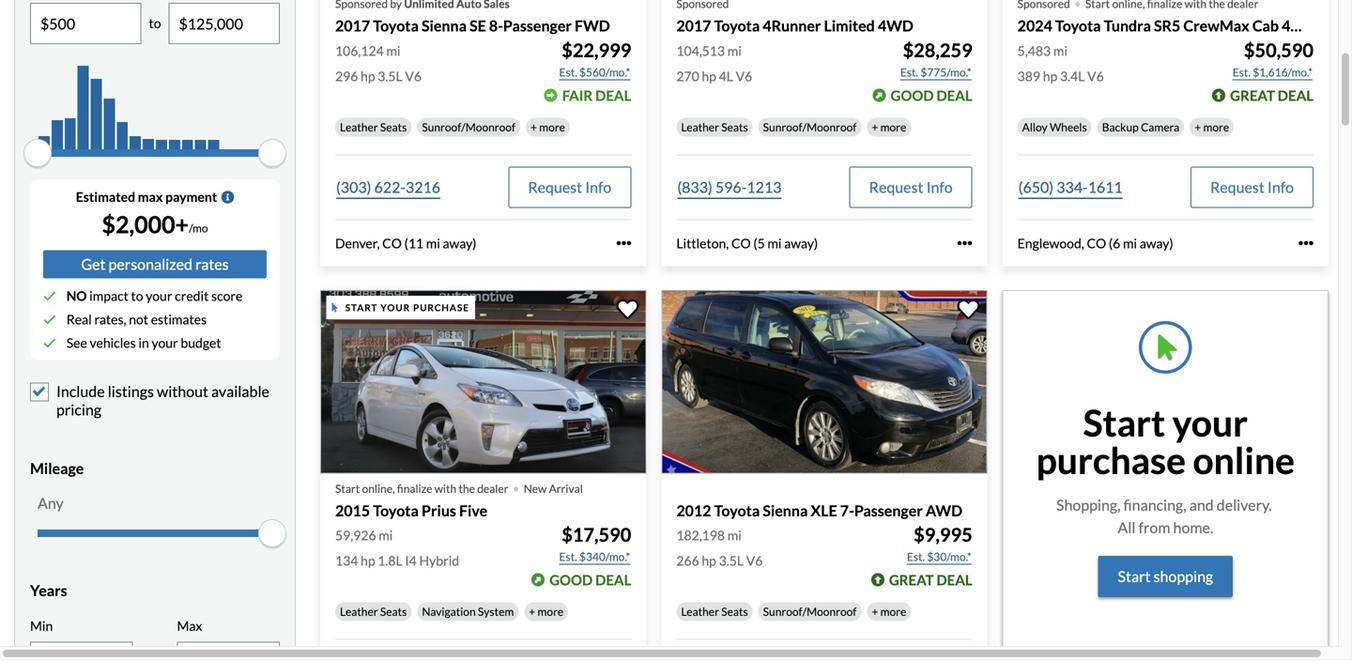 Task type: locate. For each thing, give the bounding box(es) containing it.
black 2012 toyota sienna xle 7-passenger awd minivan all-wheel drive 6-speed automatic image
[[661, 290, 988, 474]]

request for $22,999
[[528, 178, 582, 196]]

1 horizontal spatial request info
[[869, 178, 953, 196]]

(5
[[753, 235, 765, 251]]

mi right 106,124
[[386, 43, 400, 59]]

2017 up 106,124
[[335, 17, 370, 35]]

3 request from the left
[[1210, 178, 1265, 196]]

mi right (11
[[426, 235, 440, 251]]

great deal down est. $30/mo.* button
[[889, 571, 972, 588]]

deal for $22,999
[[595, 87, 631, 104]]

start inside start your purchase online
[[1083, 401, 1165, 445]]

0 horizontal spatial great deal
[[889, 571, 972, 588]]

0 horizontal spatial 2017
[[335, 17, 370, 35]]

englewood, co (6 mi away)
[[1018, 235, 1173, 251]]

awd
[[926, 501, 963, 520]]

no
[[66, 288, 87, 304]]

2017 for $28,259
[[676, 17, 711, 35]]

3.5l for $22,999
[[378, 68, 403, 84]]

+ for $17,590
[[529, 605, 535, 618]]

more down est. $775/mo.* button on the right top of page
[[880, 120, 906, 134]]

1 horizontal spatial sienna
[[763, 501, 808, 520]]

passenger left awd
[[854, 501, 923, 520]]

v6 right '296'
[[405, 68, 422, 84]]

(11
[[404, 235, 424, 251]]

0 vertical spatial sienna
[[422, 17, 467, 35]]

0 horizontal spatial away)
[[443, 235, 477, 251]]

deal down $30/mo.*
[[937, 571, 972, 588]]

finalize
[[397, 482, 432, 495]]

2 info from the left
[[926, 178, 953, 196]]

include listings without available pricing
[[56, 382, 269, 419]]

start for start your purchase
[[345, 302, 378, 313]]

1 vertical spatial 3.5l
[[719, 553, 744, 569]]

3.5l down 106,124
[[378, 68, 403, 84]]

1.8l
[[378, 553, 403, 569]]

great deal for $50,590
[[1230, 87, 1314, 104]]

seats down 182,198 mi 266 hp 3.5l v6
[[721, 605, 748, 618]]

est. for $28,259
[[900, 65, 918, 79]]

+ more for $22,999
[[531, 120, 565, 134]]

arrival
[[549, 482, 583, 495]]

sienna left se at the left of page
[[422, 17, 467, 35]]

2 horizontal spatial info
[[1268, 178, 1294, 196]]

your up and
[[1172, 401, 1248, 445]]

hp right 389
[[1043, 68, 1058, 84]]

2 request info from the left
[[869, 178, 953, 196]]

0 vertical spatial great
[[1230, 87, 1275, 104]]

home.
[[1173, 519, 1213, 537]]

good for $17,590
[[549, 571, 593, 588]]

co left (6 in the right top of the page
[[1087, 235, 1106, 251]]

0 horizontal spatial great
[[889, 571, 934, 588]]

0 horizontal spatial 4wd
[[878, 17, 914, 35]]

seats up 622-
[[380, 120, 407, 134]]

toyota
[[373, 17, 419, 35], [714, 17, 760, 35], [1055, 17, 1101, 35], [373, 501, 419, 520], [714, 501, 760, 520]]

request
[[528, 178, 582, 196], [869, 178, 923, 196], [1210, 178, 1265, 196]]

1 request info from the left
[[528, 178, 612, 196]]

v6 inside 104,513 mi 270 hp 4l v6
[[736, 68, 752, 84]]

start inside button
[[1118, 567, 1151, 586]]

start right mouse pointer image
[[345, 302, 378, 313]]

est. inside $28,259 est. $775/mo.*
[[900, 65, 918, 79]]

3 away) from the left
[[1140, 235, 1173, 251]]

start left shopping
[[1118, 567, 1151, 586]]

v6 inside 182,198 mi 266 hp 3.5l v6
[[746, 553, 763, 569]]

to left max "field"
[[149, 15, 161, 31]]

real rates, not estimates
[[66, 311, 207, 327]]

hp inside 104,513 mi 270 hp 4l v6
[[702, 68, 716, 84]]

info circle image
[[221, 190, 234, 204]]

estimates
[[151, 311, 207, 327]]

389
[[1018, 68, 1040, 84]]

1 horizontal spatial great
[[1230, 87, 1275, 104]]

check image for see vehicles in your budget
[[43, 336, 56, 350]]

toyota up 182,198 mi 266 hp 3.5l v6
[[714, 501, 760, 520]]

start inside start online, finalize with the dealer · new arrival 2015 toyota prius five
[[335, 482, 360, 495]]

3.5l inside the '106,124 mi 296 hp 3.5l v6'
[[378, 68, 403, 84]]

2017 toyota 4runner limited 4wd
[[676, 17, 914, 35]]

ellipsis h image
[[616, 236, 631, 251]]

1 co from the left
[[382, 235, 402, 251]]

hp right '296'
[[361, 68, 375, 84]]

mi right (6 in the right top of the page
[[1123, 235, 1137, 251]]

start online, finalize with the dealer · new arrival 2015 toyota prius five
[[335, 470, 583, 520]]

0 horizontal spatial ellipsis h image
[[957, 236, 972, 251]]

8-
[[489, 17, 503, 35]]

deal down $340/mo.*
[[595, 571, 631, 588]]

2017 up 104,513
[[676, 17, 711, 35]]

check image for real rates, not estimates
[[43, 313, 56, 326]]

white 2015 toyota prius five hatchback front-wheel drive continuously variable transmission image
[[320, 290, 646, 474]]

0 vertical spatial purchase
[[413, 302, 469, 313]]

co
[[382, 235, 402, 251], [731, 235, 751, 251], [1087, 235, 1106, 251]]

est. left the $1,616/mo.* in the right of the page
[[1233, 65, 1251, 79]]

toyota down online,
[[373, 501, 419, 520]]

182,198 mi 266 hp 3.5l v6
[[676, 527, 763, 569]]

3.5l for $9,995
[[719, 553, 744, 569]]

est. up fair in the top of the page
[[559, 65, 577, 79]]

great deal down est. $1,616/mo.* button at the top right of page
[[1230, 87, 1314, 104]]

away) right (11
[[443, 235, 477, 251]]

include
[[56, 382, 105, 401]]

+
[[531, 120, 537, 134], [872, 120, 878, 134], [1195, 120, 1201, 134], [529, 605, 535, 618], [872, 605, 878, 618]]

request info button for $50,590
[[1191, 167, 1314, 208]]

1 vertical spatial check image
[[43, 313, 56, 326]]

3 co from the left
[[1087, 235, 1106, 251]]

+ more right camera
[[1195, 120, 1229, 134]]

co for $50,590
[[1087, 235, 1106, 251]]

+ more down fair in the top of the page
[[531, 120, 565, 134]]

toyota up 104,513 mi 270 hp 4l v6 on the top of the page
[[714, 17, 760, 35]]

2 4wd from the left
[[1282, 17, 1318, 35]]

sunroof/moonroof for $28,259
[[763, 120, 857, 134]]

more down fair in the top of the page
[[539, 120, 565, 134]]

seats down 4l
[[721, 120, 748, 134]]

hp
[[361, 68, 375, 84], [702, 68, 716, 84], [1043, 68, 1058, 84], [361, 553, 375, 569], [702, 553, 716, 569]]

1 horizontal spatial request info button
[[849, 167, 972, 208]]

sunroof/moonroof for $22,999
[[422, 120, 516, 134]]

all
[[1118, 519, 1136, 537]]

leather for $28,259
[[681, 120, 719, 134]]

wheels
[[1050, 120, 1087, 134]]

hp inside "5,483 mi 389 hp 3.4l v6"
[[1043, 68, 1058, 84]]

passenger for 7-
[[854, 501, 923, 520]]

0 horizontal spatial to
[[131, 288, 143, 304]]

2 co from the left
[[731, 235, 751, 251]]

(303)
[[336, 178, 371, 196]]

mi right 5,483
[[1053, 43, 1068, 59]]

seats for $28,259
[[721, 120, 748, 134]]

leather seats down '296'
[[340, 120, 407, 134]]

check image left no
[[43, 290, 56, 303]]

passenger left "fwd"
[[503, 17, 572, 35]]

(833) 596-1213
[[677, 178, 782, 196]]

hp for $22,999
[[361, 68, 375, 84]]

est. down $28,259
[[900, 65, 918, 79]]

hp inside 182,198 mi 266 hp 3.5l v6
[[702, 553, 716, 569]]

+ more right system in the left of the page
[[529, 605, 564, 618]]

0 vertical spatial great deal
[[1230, 87, 1314, 104]]

3 info from the left
[[1268, 178, 1294, 196]]

596-
[[715, 178, 747, 196]]

info for $50,590
[[1268, 178, 1294, 196]]

your inside start your purchase online
[[1172, 401, 1248, 445]]

1 horizontal spatial request
[[869, 178, 923, 196]]

hp for $28,259
[[702, 68, 716, 84]]

1 ellipsis h image from the left
[[957, 236, 972, 251]]

2017 toyota sienna se 8-passenger fwd
[[335, 17, 610, 35]]

1 horizontal spatial good
[[891, 87, 934, 104]]

0 horizontal spatial purchase
[[413, 302, 469, 313]]

good deal for $17,590
[[549, 571, 631, 588]]

3 request info button from the left
[[1191, 167, 1314, 208]]

leather seats
[[340, 120, 407, 134], [681, 120, 748, 134], [340, 605, 407, 618], [681, 605, 748, 618]]

2 check image from the top
[[43, 313, 56, 326]]

0 vertical spatial 3.5l
[[378, 68, 403, 84]]

fwd
[[575, 17, 610, 35]]

hp right 266
[[702, 553, 716, 569]]

1 request from the left
[[528, 178, 582, 196]]

check image
[[43, 290, 56, 303], [43, 313, 56, 326], [43, 336, 56, 350]]

$2,000+ /mo
[[102, 210, 208, 239]]

leather down '296'
[[340, 120, 378, 134]]

0 horizontal spatial passenger
[[503, 17, 572, 35]]

0 horizontal spatial 3.5l
[[378, 68, 403, 84]]

0 vertical spatial check image
[[43, 290, 56, 303]]

to up real rates, not estimates
[[131, 288, 143, 304]]

mi up 1.8l
[[379, 527, 393, 543]]

max
[[138, 189, 163, 205]]

new
[[524, 482, 547, 495]]

estimated max payment
[[76, 189, 217, 205]]

1 horizontal spatial purchase
[[1036, 438, 1186, 482]]

ellipsis h image
[[957, 236, 972, 251], [1299, 236, 1314, 251]]

leather
[[340, 120, 378, 134], [681, 120, 719, 134], [340, 605, 378, 618], [681, 605, 719, 618]]

1 4wd from the left
[[878, 17, 914, 35]]

with
[[435, 482, 456, 495]]

more for $17,590
[[538, 605, 564, 618]]

info for $22,999
[[585, 178, 612, 196]]

est. down $17,590
[[559, 550, 577, 563]]

check image left real
[[43, 313, 56, 326]]

1611
[[1088, 178, 1123, 196]]

1 horizontal spatial ellipsis h image
[[1299, 236, 1314, 251]]

1 horizontal spatial good deal
[[891, 87, 972, 104]]

real
[[66, 311, 92, 327]]

0 horizontal spatial request info
[[528, 178, 612, 196]]

fair deal
[[562, 87, 631, 104]]

(6
[[1109, 235, 1120, 251]]

sienna left xle
[[763, 501, 808, 520]]

mi inside 182,198 mi 266 hp 3.5l v6
[[727, 527, 742, 543]]

(833)
[[677, 178, 712, 196]]

away) right (5
[[784, 235, 818, 251]]

0 horizontal spatial good deal
[[549, 571, 631, 588]]

co left (5
[[731, 235, 751, 251]]

hybrid
[[419, 553, 459, 569]]

figure
[[38, 66, 272, 151]]

Min field
[[31, 4, 140, 43]]

2 request from the left
[[869, 178, 923, 196]]

4wd up $50,590
[[1282, 17, 1318, 35]]

leather seats for $28,259
[[681, 120, 748, 134]]

1 vertical spatial purchase
[[1036, 438, 1186, 482]]

seats down 1.8l
[[380, 605, 407, 618]]

2024
[[1018, 17, 1052, 35]]

1 vertical spatial great
[[889, 571, 934, 588]]

2 horizontal spatial co
[[1087, 235, 1106, 251]]

2 horizontal spatial request info
[[1210, 178, 1294, 196]]

good deal for $28,259
[[891, 87, 972, 104]]

1 horizontal spatial 3.5l
[[719, 553, 744, 569]]

request info button
[[508, 167, 631, 208], [849, 167, 972, 208], [1191, 167, 1314, 208]]

est. inside $50,590 est. $1,616/mo.*
[[1233, 65, 1251, 79]]

0 vertical spatial good
[[891, 87, 934, 104]]

hp right 134 at the bottom left
[[361, 553, 375, 569]]

deal down $560/mo.* at the left top of the page
[[595, 87, 631, 104]]

2 ellipsis h image from the left
[[1299, 236, 1314, 251]]

good deal down est. $775/mo.* button on the right top of page
[[891, 87, 972, 104]]

mi up 4l
[[727, 43, 742, 59]]

1 vertical spatial good deal
[[549, 571, 631, 588]]

2 request info button from the left
[[849, 167, 972, 208]]

get personalized rates button
[[43, 250, 267, 279]]

est. inside $22,999 est. $560/mo.*
[[559, 65, 577, 79]]

1 vertical spatial great deal
[[889, 571, 972, 588]]

leather seats down 4l
[[681, 120, 748, 134]]

1 horizontal spatial 2017
[[676, 17, 711, 35]]

1 info from the left
[[585, 178, 612, 196]]

Max field
[[169, 4, 279, 43]]

toyota for $28,259
[[714, 17, 760, 35]]

your
[[146, 288, 172, 304], [381, 302, 410, 313], [152, 335, 178, 351], [1172, 401, 1248, 445]]

·
[[512, 470, 520, 504]]

0 vertical spatial to
[[149, 15, 161, 31]]

est. inside $9,995 est. $30/mo.*
[[907, 550, 925, 563]]

(303) 622-3216 button
[[335, 167, 441, 208]]

0 horizontal spatial request
[[528, 178, 582, 196]]

0 horizontal spatial good
[[549, 571, 593, 588]]

max
[[177, 618, 202, 634]]

1 horizontal spatial great deal
[[1230, 87, 1314, 104]]

xle
[[811, 501, 837, 520]]

1 2017 from the left
[[335, 17, 370, 35]]

score
[[211, 288, 243, 304]]

deal for $17,590
[[595, 571, 631, 588]]

mouse pointer image
[[332, 303, 338, 312]]

more for $28,259
[[880, 120, 906, 134]]

purchase down (11
[[413, 302, 469, 313]]

$340/mo.*
[[579, 550, 630, 563]]

good deal down est. $340/mo.* button
[[549, 571, 631, 588]]

1 horizontal spatial away)
[[784, 235, 818, 251]]

1 vertical spatial sienna
[[763, 501, 808, 520]]

3.4l
[[1060, 68, 1085, 84]]

est. inside $17,590 est. $340/mo.*
[[559, 550, 577, 563]]

+ more for $17,590
[[529, 605, 564, 618]]

1 vertical spatial passenger
[[854, 501, 923, 520]]

0 horizontal spatial info
[[585, 178, 612, 196]]

622-
[[374, 178, 406, 196]]

purchase inside start your purchase online
[[1036, 438, 1186, 482]]

v6 for $50,590
[[1087, 68, 1104, 84]]

0 horizontal spatial sienna
[[422, 17, 467, 35]]

$28,259 est. $775/mo.*
[[900, 39, 972, 79]]

0 vertical spatial good deal
[[891, 87, 972, 104]]

$560/mo.*
[[579, 65, 630, 79]]

1 horizontal spatial passenger
[[854, 501, 923, 520]]

+ more for $28,259
[[872, 120, 906, 134]]

great down est. $1,616/mo.* button at the top right of page
[[1230, 87, 1275, 104]]

1 request info button from the left
[[508, 167, 631, 208]]

leather down 270
[[681, 120, 719, 134]]

toyota up the '106,124 mi 296 hp 3.5l v6'
[[373, 17, 419, 35]]

1 vertical spatial good
[[549, 571, 593, 588]]

start for start your purchase online
[[1083, 401, 1165, 445]]

good down est. $775/mo.* button on the right top of page
[[891, 87, 934, 104]]

check image left see
[[43, 336, 56, 350]]

away) right (6 in the right top of the page
[[1140, 235, 1173, 251]]

good down est. $340/mo.* button
[[549, 571, 593, 588]]

good
[[891, 87, 934, 104], [549, 571, 593, 588]]

away)
[[443, 235, 477, 251], [784, 235, 818, 251], [1140, 235, 1173, 251]]

3.5l down 182,198
[[719, 553, 744, 569]]

great down est. $30/mo.* button
[[889, 571, 934, 588]]

est. for $50,590
[[1233, 65, 1251, 79]]

deal down $775/mo.*
[[937, 87, 972, 104]]

1 horizontal spatial to
[[149, 15, 161, 31]]

7-
[[840, 501, 854, 520]]

mi right 182,198
[[727, 527, 742, 543]]

v6 right 3.4l
[[1087, 68, 1104, 84]]

(303) 622-3216
[[336, 178, 440, 196]]

request info button for $28,259
[[849, 167, 972, 208]]

hp left 4l
[[702, 68, 716, 84]]

deal down the $1,616/mo.* in the right of the page
[[1278, 87, 1314, 104]]

1 horizontal spatial info
[[926, 178, 953, 196]]

start up 2015
[[335, 482, 360, 495]]

leather for $17,590
[[340, 605, 378, 618]]

2 horizontal spatial request info button
[[1191, 167, 1314, 208]]

mi
[[386, 43, 400, 59], [727, 43, 742, 59], [1053, 43, 1068, 59], [426, 235, 440, 251], [768, 235, 782, 251], [1123, 235, 1137, 251], [379, 527, 393, 543], [727, 527, 742, 543]]

est. left $30/mo.*
[[907, 550, 925, 563]]

leather seats down 1.8l
[[340, 605, 407, 618]]

0 vertical spatial passenger
[[503, 17, 572, 35]]

purchase for start your purchase
[[413, 302, 469, 313]]

2 horizontal spatial request
[[1210, 178, 1265, 196]]

away) for $50,590
[[1140, 235, 1173, 251]]

2 2017 from the left
[[676, 17, 711, 35]]

purchase up shopping,
[[1036, 438, 1186, 482]]

1 horizontal spatial 4wd
[[1282, 17, 1318, 35]]

navigation system
[[422, 605, 514, 618]]

106,124 mi 296 hp 3.5l v6
[[335, 43, 422, 84]]

0 horizontal spatial co
[[382, 235, 402, 251]]

more right camera
[[1203, 120, 1229, 134]]

v6 right 266
[[746, 553, 763, 569]]

toyota up "5,483 mi 389 hp 3.4l v6"
[[1055, 17, 1101, 35]]

266
[[676, 553, 699, 569]]

0 horizontal spatial request info button
[[508, 167, 631, 208]]

englewood,
[[1018, 235, 1084, 251]]

+ more down est. $775/mo.* button on the right top of page
[[872, 120, 906, 134]]

denver, co (11 mi away)
[[335, 235, 477, 251]]

(650) 334-1611
[[1019, 178, 1123, 196]]

5,483
[[1018, 43, 1051, 59]]

more right system in the left of the page
[[538, 605, 564, 618]]

leather down 134 at the bottom left
[[340, 605, 378, 618]]

co left (11
[[382, 235, 402, 251]]

i4
[[405, 553, 417, 569]]

sienna
[[422, 17, 467, 35], [763, 501, 808, 520]]

2 horizontal spatial away)
[[1140, 235, 1173, 251]]

est.
[[559, 65, 577, 79], [900, 65, 918, 79], [1233, 65, 1251, 79], [559, 550, 577, 563], [907, 550, 925, 563]]

3 request info from the left
[[1210, 178, 1294, 196]]

2 vertical spatial check image
[[43, 336, 56, 350]]

1 away) from the left
[[443, 235, 477, 251]]

3 check image from the top
[[43, 336, 56, 350]]

littleton,
[[676, 235, 729, 251]]

v6 inside "5,483 mi 389 hp 3.4l v6"
[[1087, 68, 1104, 84]]

ellipsis h image for $50,590
[[1299, 236, 1314, 251]]

3.5l inside 182,198 mi 266 hp 3.5l v6
[[719, 553, 744, 569]]

hp inside 59,926 mi 134 hp 1.8l i4 hybrid
[[361, 553, 375, 569]]

great deal
[[1230, 87, 1314, 104], [889, 571, 972, 588]]

v6 inside the '106,124 mi 296 hp 3.5l v6'
[[405, 68, 422, 84]]

start up financing,
[[1083, 401, 1165, 445]]

v6 right 4l
[[736, 68, 752, 84]]

1 horizontal spatial co
[[731, 235, 751, 251]]

$9,995 est. $30/mo.*
[[907, 524, 972, 563]]

hp inside the '106,124 mi 296 hp 3.5l v6'
[[361, 68, 375, 84]]

4wd right limited
[[878, 17, 914, 35]]

2 away) from the left
[[784, 235, 818, 251]]



Task type: describe. For each thing, give the bounding box(es) containing it.
five
[[459, 501, 487, 520]]

(650) 334-1611 button
[[1018, 167, 1124, 208]]

start shopping
[[1118, 567, 1213, 586]]

toyota for $50,590
[[1055, 17, 1101, 35]]

your up estimates
[[146, 288, 172, 304]]

denver,
[[335, 235, 380, 251]]

online
[[1193, 438, 1295, 482]]

+ for $22,999
[[531, 120, 537, 134]]

request info button for $22,999
[[508, 167, 631, 208]]

106,124
[[335, 43, 384, 59]]

dealer
[[477, 482, 508, 495]]

4runner
[[763, 17, 821, 35]]

mi inside 59,926 mi 134 hp 1.8l i4 hybrid
[[379, 527, 393, 543]]

(833) 596-1213 button
[[676, 167, 783, 208]]

available
[[211, 382, 269, 401]]

/mo
[[189, 221, 208, 235]]

$17,590 est. $340/mo.*
[[559, 524, 631, 563]]

3216
[[406, 178, 440, 196]]

start for start shopping
[[1118, 567, 1151, 586]]

online,
[[362, 482, 395, 495]]

2012 toyota sienna xle 7-passenger awd
[[676, 501, 963, 520]]

$50,590
[[1244, 39, 1314, 61]]

request info for $22,999
[[528, 178, 612, 196]]

hp for $17,590
[[361, 553, 375, 569]]

mi inside the '106,124 mi 296 hp 3.5l v6'
[[386, 43, 400, 59]]

est. $30/mo.* button
[[906, 547, 972, 566]]

hp for $9,995
[[702, 553, 716, 569]]

rates
[[195, 255, 229, 273]]

limited
[[824, 17, 875, 35]]

v6 for $28,259
[[736, 68, 752, 84]]

2015
[[335, 501, 370, 520]]

request info for $50,590
[[1210, 178, 1294, 196]]

great for $50,590
[[1230, 87, 1275, 104]]

start for start online, finalize with the dealer · new arrival 2015 toyota prius five
[[335, 482, 360, 495]]

co for $28,259
[[731, 235, 751, 251]]

(650)
[[1019, 178, 1054, 196]]

tundra
[[1104, 17, 1151, 35]]

purchase for start your purchase online
[[1036, 438, 1186, 482]]

est. for $9,995
[[907, 550, 925, 563]]

2024 toyota tundra sr5 crewmax cab 4wd
[[1018, 17, 1318, 35]]

sr5
[[1154, 17, 1181, 35]]

littleton, co (5 mi away)
[[676, 235, 818, 251]]

est. $1,616/mo.* button
[[1232, 63, 1314, 82]]

the
[[459, 482, 475, 495]]

leather down 266
[[681, 605, 719, 618]]

+ more down est. $30/mo.* button
[[872, 605, 906, 618]]

1 check image from the top
[[43, 290, 56, 303]]

away) for $22,999
[[443, 235, 477, 251]]

years button
[[30, 567, 280, 614]]

mi inside "5,483 mi 389 hp 3.4l v6"
[[1053, 43, 1068, 59]]

deal for $9,995
[[937, 571, 972, 588]]

alloy
[[1022, 120, 1048, 134]]

your right mouse pointer image
[[381, 302, 410, 313]]

shopping,
[[1056, 496, 1121, 514]]

vehicles
[[90, 335, 136, 351]]

request for $28,259
[[869, 178, 923, 196]]

2012
[[676, 501, 711, 520]]

270
[[676, 68, 699, 84]]

ellipsis h image for $28,259
[[957, 236, 972, 251]]

budget
[[181, 335, 221, 351]]

crewmax
[[1183, 17, 1250, 35]]

great for $9,995
[[889, 571, 934, 588]]

mi right (5
[[768, 235, 782, 251]]

+ for $28,259
[[872, 120, 878, 134]]

rates,
[[94, 311, 126, 327]]

$2,000+
[[102, 210, 189, 239]]

mileage
[[30, 459, 84, 477]]

$30/mo.*
[[927, 550, 972, 563]]

credit
[[175, 288, 209, 304]]

v6 for $9,995
[[746, 553, 763, 569]]

cab
[[1252, 17, 1279, 35]]

your right in
[[152, 335, 178, 351]]

leather seats for $17,590
[[340, 605, 407, 618]]

from
[[1139, 519, 1170, 537]]

more down est. $30/mo.* button
[[880, 605, 906, 618]]

toyota for $22,999
[[373, 17, 419, 35]]

mi inside 104,513 mi 270 hp 4l v6
[[727, 43, 742, 59]]

sienna for se
[[422, 17, 467, 35]]

$775/mo.*
[[921, 65, 972, 79]]

leather seats down 266
[[681, 605, 748, 618]]

$1,616/mo.*
[[1253, 65, 1313, 79]]

est. for $22,999
[[559, 65, 577, 79]]

$28,259
[[903, 39, 972, 61]]

more for $50,590
[[1203, 120, 1229, 134]]

hp for $50,590
[[1043, 68, 1058, 84]]

any
[[38, 494, 64, 512]]

est. $775/mo.* button
[[899, 63, 972, 82]]

seats for $22,999
[[380, 120, 407, 134]]

listings
[[108, 382, 154, 401]]

toyota inside start online, finalize with the dealer · new arrival 2015 toyota prius five
[[373, 501, 419, 520]]

camera
[[1141, 120, 1180, 134]]

leather for $22,999
[[340, 120, 378, 134]]

59,926
[[335, 527, 376, 543]]

min
[[30, 618, 53, 634]]

co for $22,999
[[382, 235, 402, 251]]

shopping
[[1154, 567, 1213, 586]]

in
[[138, 335, 149, 351]]

payment
[[165, 189, 217, 205]]

impact
[[89, 288, 129, 304]]

deal for $28,259
[[937, 87, 972, 104]]

+ for $50,590
[[1195, 120, 1201, 134]]

passenger for 8-
[[503, 17, 572, 35]]

good for $28,259
[[891, 87, 934, 104]]

deal for $50,590
[[1278, 87, 1314, 104]]

start your purchase
[[345, 302, 469, 313]]

backup
[[1102, 120, 1139, 134]]

delivery.
[[1217, 496, 1272, 514]]

$50,590 est. $1,616/mo.*
[[1233, 39, 1314, 79]]

pricing
[[56, 400, 101, 419]]

info for $28,259
[[926, 178, 953, 196]]

away) for $28,259
[[784, 235, 818, 251]]

seats for $17,590
[[380, 605, 407, 618]]

great deal for $9,995
[[889, 571, 972, 588]]

sienna for xle
[[763, 501, 808, 520]]

backup camera
[[1102, 120, 1180, 134]]

financing,
[[1124, 496, 1187, 514]]

+ more for $50,590
[[1195, 120, 1229, 134]]

est. for $17,590
[[559, 550, 577, 563]]

more for $22,999
[[539, 120, 565, 134]]

prius
[[422, 501, 456, 520]]

se
[[470, 17, 486, 35]]

request for $50,590
[[1210, 178, 1265, 196]]

start your purchase online
[[1036, 401, 1295, 482]]

see vehicles in your budget
[[66, 335, 221, 351]]

est. $560/mo.* button
[[558, 63, 631, 82]]

v6 for $22,999
[[405, 68, 422, 84]]

leather seats for $22,999
[[340, 120, 407, 134]]

request info for $28,259
[[869, 178, 953, 196]]

59,926 mi 134 hp 1.8l i4 hybrid
[[335, 527, 459, 569]]

system
[[478, 605, 514, 618]]

estimated
[[76, 189, 135, 205]]

2017 for $22,999
[[335, 17, 370, 35]]

and
[[1189, 496, 1214, 514]]

1 vertical spatial to
[[131, 288, 143, 304]]

alloy wheels
[[1022, 120, 1087, 134]]

4l
[[719, 68, 733, 84]]



Task type: vqa. For each thing, say whether or not it's contained in the screenshot.
right springs,
no



